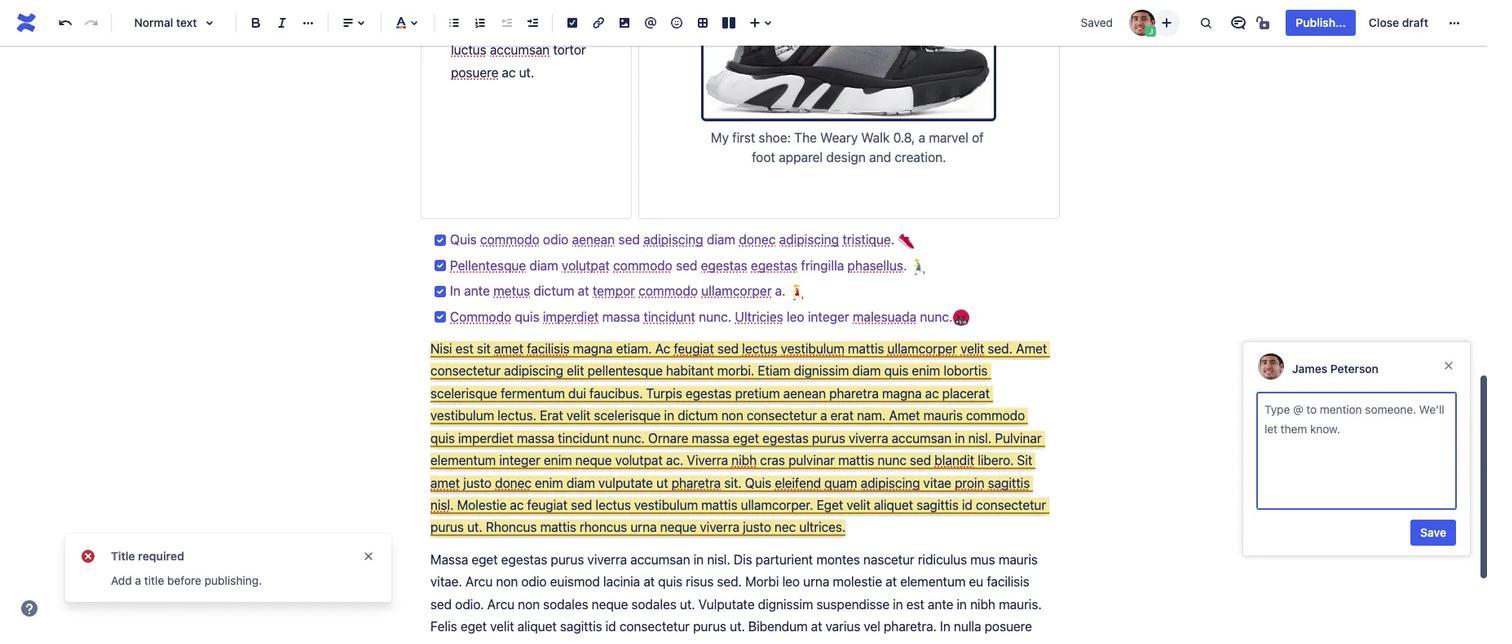Task type: vqa. For each thing, say whether or not it's contained in the screenshot.
ut.
yes



Task type: locate. For each thing, give the bounding box(es) containing it.
amet right the sit
[[494, 342, 524, 356]]

dismiss image
[[362, 551, 375, 564]]

nibh down eu
[[971, 598, 996, 612]]

layouts image
[[719, 13, 739, 33]]

2 vertical spatial neque
[[592, 598, 628, 612]]

odio
[[543, 233, 569, 247], [522, 575, 547, 590]]

1 horizontal spatial scelerisque
[[594, 409, 661, 424]]

0 horizontal spatial nibh
[[732, 454, 757, 468]]

integer down the lectus.
[[499, 454, 541, 468]]

purus up euismod
[[551, 553, 584, 568]]

neque
[[576, 454, 612, 468], [660, 521, 697, 535], [592, 598, 628, 612]]

lectus up rhoncus at the bottom of page
[[596, 498, 631, 513]]

lectus
[[742, 342, 778, 356], [596, 498, 631, 513]]

viverra
[[849, 431, 889, 446], [700, 521, 740, 535], [588, 553, 627, 568]]

0 vertical spatial imperdiet
[[543, 310, 599, 324]]

1 horizontal spatial quis
[[745, 476, 772, 491]]

arcu up odio. on the bottom of page
[[466, 575, 493, 590]]

ac left placerat
[[925, 387, 939, 401]]

elementum inside nisi est sit amet facilisis magna etiam. ac feugiat sed lectus vestibulum mattis ullamcorper velit sed. amet consectetur adipiscing elit pellentesque habitant morbi. etiam dignissim diam quis enim lobortis scelerisque fermentum dui faucibus. turpis egestas pretium aenean pharetra magna ac placerat vestibulum lectus. erat velit scelerisque in dictum non consectetur a erat nam. amet mauris commodo quis imperdiet massa tincidunt nunc. ornare massa eget egestas purus viverra accumsan in nisl. pulvinar elementum integer enim neque volutpat ac. viverra nibh cras pulvinar mattis nunc sed blandit libero. sit amet justo donec enim diam vulputate ut pharetra sit. quis eleifend quam adipiscing vitae proin sagittis nisl. molestie ac feugiat sed lectus vestibulum mattis ullamcorper. eget velit aliquet sagittis id consectetur purus ut. rhoncus mattis rhoncus urna neque viverra justo nec ultrices.
[[431, 454, 496, 468]]

more image
[[1445, 13, 1465, 33]]

1 vertical spatial amet
[[431, 476, 460, 491]]

imperdiet down the lectus.
[[458, 431, 514, 446]]

nibh inside massa eget egestas purus viverra accumsan in nisl. dis parturient montes nascetur ridiculus mus mauris vitae. arcu non odio euismod lacinia at quis risus sed. morbi leo urna molestie at elementum eu facilisis sed odio. arcu non sodales neque sodales ut. vulputate dignissim suspendisse in est ante in nibh mauris. felis eget velit aliquet sagittis id consectetur purus ut. bibendum at varius vel pharetra. in nulla posu
[[971, 598, 996, 612]]

mattis left rhoncus at the bottom of page
[[540, 521, 577, 535]]

id down proin
[[962, 498, 973, 513]]

aliquet down euismod
[[518, 620, 557, 635]]

1 horizontal spatial a
[[821, 409, 828, 424]]

close draft button
[[1360, 10, 1439, 36]]

commodo up 'pulvinar'
[[966, 409, 1025, 424]]

1 sodales from the left
[[543, 598, 589, 612]]

1 vertical spatial volutpat
[[615, 454, 663, 468]]

posuere
[[451, 65, 499, 80]]

vestibulum left the lectus.
[[431, 409, 494, 424]]

in inside massa eget egestas purus viverra accumsan in nisl. dis parturient montes nascetur ridiculus mus mauris vitae. arcu non odio euismod lacinia at quis risus sed. morbi leo urna molestie at elementum eu facilisis sed odio. arcu non sodales neque sodales ut. vulputate dignissim suspendisse in est ante in nibh mauris. felis eget velit aliquet sagittis id consectetur purus ut. bibendum at varius vel pharetra. in nulla posu
[[940, 620, 951, 635]]

a inside the my first shoe: the weary walk 0.8, a marvel of foot apparel design and creation.
[[919, 130, 926, 145]]

accumsan for ut.
[[490, 43, 550, 57]]

1 horizontal spatial volutpat
[[615, 454, 663, 468]]

enim left lobortis
[[912, 364, 941, 379]]

1 horizontal spatial ante
[[928, 598, 954, 612]]

fermentum
[[501, 387, 565, 401]]

in ante metus dictum at tempor commodo ullamcorper a.
[[450, 284, 789, 299]]

aenean down etiam
[[784, 387, 826, 401]]

volutpat
[[562, 258, 610, 273], [615, 454, 663, 468]]

0 horizontal spatial dictum
[[534, 284, 575, 299]]

numbered list ⌘⇧7 image
[[471, 13, 490, 33]]

1 horizontal spatial integer
[[808, 310, 850, 324]]

dictum up 'ornare'
[[678, 409, 718, 424]]

1 horizontal spatial sodales
[[632, 598, 677, 612]]

weary
[[821, 130, 858, 145]]

libero.
[[978, 454, 1014, 468]]

design
[[827, 150, 866, 165]]

0 vertical spatial james peterson image
[[1130, 10, 1156, 36]]

0 horizontal spatial id
[[606, 620, 616, 635]]

urna inside nisi est sit amet facilisis magna etiam. ac feugiat sed lectus vestibulum mattis ullamcorper velit sed. amet consectetur adipiscing elit pellentesque habitant morbi. etiam dignissim diam quis enim lobortis scelerisque fermentum dui faucibus. turpis egestas pretium aenean pharetra magna ac placerat vestibulum lectus. erat velit scelerisque in dictum non consectetur a erat nam. amet mauris commodo quis imperdiet massa tincidunt nunc. ornare massa eget egestas purus viverra accumsan in nisl. pulvinar elementum integer enim neque volutpat ac. viverra nibh cras pulvinar mattis nunc sed blandit libero. sit amet justo donec enim diam vulputate ut pharetra sit. quis eleifend quam adipiscing vitae proin sagittis nisl. molestie ac feugiat sed lectus vestibulum mattis ullamcorper. eget velit aliquet sagittis id consectetur purus ut. rhoncus mattis rhoncus urna neque viverra justo nec ultrices.
[[631, 521, 657, 535]]

in up pharetra.
[[893, 598, 903, 612]]

nisl. up "libero."
[[969, 431, 992, 446]]

0 vertical spatial est
[[456, 342, 474, 356]]

feugiat
[[674, 342, 714, 356], [527, 498, 568, 513]]

sodales
[[543, 598, 589, 612], [632, 598, 677, 612]]

etiam.
[[616, 342, 652, 356]]

sed up morbi.
[[718, 342, 739, 356]]

nunc.
[[699, 310, 732, 324], [920, 310, 953, 324], [613, 431, 645, 446]]

1 vertical spatial integer
[[499, 454, 541, 468]]

0 vertical spatial scelerisque
[[431, 387, 498, 401]]

accumsan up lacinia
[[631, 553, 691, 568]]

egestas down rhoncus
[[501, 553, 548, 568]]

est left the sit
[[456, 342, 474, 356]]

feugiat up rhoncus
[[527, 498, 568, 513]]

ut. inside nisi est sit amet facilisis magna etiam. ac feugiat sed lectus vestibulum mattis ullamcorper velit sed. amet consectetur adipiscing elit pellentesque habitant morbi. etiam dignissim diam quis enim lobortis scelerisque fermentum dui faucibus. turpis egestas pretium aenean pharetra magna ac placerat vestibulum lectus. erat velit scelerisque in dictum non consectetur a erat nam. amet mauris commodo quis imperdiet massa tincidunt nunc. ornare massa eget egestas purus viverra accumsan in nisl. pulvinar elementum integer enim neque volutpat ac. viverra nibh cras pulvinar mattis nunc sed blandit libero. sit amet justo donec enim diam vulputate ut pharetra sit. quis eleifend quam adipiscing vitae proin sagittis nisl. molestie ac feugiat sed lectus vestibulum mattis ullamcorper. eget velit aliquet sagittis id consectetur purus ut. rhoncus mattis rhoncus urna neque viverra justo nec ultrices.
[[467, 521, 483, 535]]

massa up viverra
[[692, 431, 730, 446]]

a right 0.8,
[[919, 130, 926, 145]]

neque down ut
[[660, 521, 697, 535]]

viverra down 'nam.'
[[849, 431, 889, 446]]

velit
[[961, 342, 985, 356], [567, 409, 591, 424], [847, 498, 871, 513], [490, 620, 514, 635]]

in up blandit
[[955, 431, 965, 446]]

tincidunt up the ac on the bottom left of the page
[[644, 310, 696, 324]]

redo ⌘⇧z image
[[82, 13, 101, 33]]

enim down erat
[[544, 454, 572, 468]]

0 vertical spatial urna
[[631, 521, 657, 535]]

0 vertical spatial vestibulum
[[781, 342, 845, 356]]

porttitor
[[527, 20, 574, 35]]

a
[[919, 130, 926, 145], [821, 409, 828, 424], [135, 574, 141, 588]]

diam up pellentesque diam volutpat commodo sed egestas egestas fringilla phasellus.
[[707, 233, 736, 247]]

0 vertical spatial eget
[[733, 431, 759, 446]]

0 horizontal spatial integer
[[499, 454, 541, 468]]

placerat
[[943, 387, 990, 401]]

integer
[[808, 310, 850, 324], [499, 454, 541, 468]]

add
[[111, 574, 132, 588]]

indent tab image
[[523, 13, 542, 33]]

confluence image
[[13, 10, 39, 36], [13, 10, 39, 36]]

in left nulla
[[940, 620, 951, 635]]

tincidunt
[[644, 310, 696, 324], [558, 431, 609, 446]]

and
[[870, 150, 892, 165]]

1 vertical spatial enim
[[544, 454, 572, 468]]

mauris
[[924, 409, 963, 424], [999, 553, 1038, 568]]

1 vertical spatial tincidunt
[[558, 431, 609, 446]]

lacus
[[578, 20, 608, 35]]

1 horizontal spatial est
[[907, 598, 925, 612]]

2 vertical spatial viverra
[[588, 553, 627, 568]]

a left erat
[[821, 409, 828, 424]]

nascetur
[[864, 553, 915, 568]]

parturient
[[756, 553, 813, 568]]

justo
[[463, 476, 492, 491], [743, 521, 772, 535]]

:woman_running: image
[[789, 285, 806, 301]]

creation.
[[895, 150, 947, 165]]

accumsan inside nisi est sit amet facilisis magna etiam. ac feugiat sed lectus vestibulum mattis ullamcorper velit sed. amet consectetur adipiscing elit pellentesque habitant morbi. etiam dignissim diam quis enim lobortis scelerisque fermentum dui faucibus. turpis egestas pretium aenean pharetra magna ac placerat vestibulum lectus. erat velit scelerisque in dictum non consectetur a erat nam. amet mauris commodo quis imperdiet massa tincidunt nunc. ornare massa eget egestas purus viverra accumsan in nisl. pulvinar elementum integer enim neque volutpat ac. viverra nibh cras pulvinar mattis nunc sed blandit libero. sit amet justo donec enim diam vulputate ut pharetra sit. quis eleifend quam adipiscing vitae proin sagittis nisl. molestie ac feugiat sed lectus vestibulum mattis ullamcorper. eget velit aliquet sagittis id consectetur purus ut. rhoncus mattis rhoncus urna neque viverra justo nec ultrices.
[[892, 431, 952, 446]]

dignissim inside nisi est sit amet facilisis magna etiam. ac feugiat sed lectus vestibulum mattis ullamcorper velit sed. amet consectetur adipiscing elit pellentesque habitant morbi. etiam dignissim diam quis enim lobortis scelerisque fermentum dui faucibus. turpis egestas pretium aenean pharetra magna ac placerat vestibulum lectus. erat velit scelerisque in dictum non consectetur a erat nam. amet mauris commodo quis imperdiet massa tincidunt nunc. ornare massa eget egestas purus viverra accumsan in nisl. pulvinar elementum integer enim neque volutpat ac. viverra nibh cras pulvinar mattis nunc sed blandit libero. sit amet justo donec enim diam vulputate ut pharetra sit. quis eleifend quam adipiscing vitae proin sagittis nisl. molestie ac feugiat sed lectus vestibulum mattis ullamcorper. eget velit aliquet sagittis id consectetur purus ut. rhoncus mattis rhoncus urna neque viverra justo nec ultrices.
[[794, 364, 849, 379]]

2 vertical spatial accumsan
[[631, 553, 691, 568]]

0 vertical spatial feugiat
[[674, 342, 714, 356]]

0 vertical spatial pharetra
[[830, 387, 879, 401]]

james peterson image left "james"
[[1259, 354, 1285, 380]]

sagittis down "vitae"
[[917, 498, 959, 513]]

justo up molestie
[[463, 476, 492, 491]]

lectus up etiam
[[742, 342, 778, 356]]

ac up rhoncus
[[510, 498, 524, 513]]

2 vertical spatial sagittis
[[560, 620, 602, 635]]

urna right rhoncus at the bottom of page
[[631, 521, 657, 535]]

aenean inside nisi est sit amet facilisis magna etiam. ac feugiat sed lectus vestibulum mattis ullamcorper velit sed. amet consectetur adipiscing elit pellentesque habitant morbi. etiam dignissim diam quis enim lobortis scelerisque fermentum dui faucibus. turpis egestas pretium aenean pharetra magna ac placerat vestibulum lectus. erat velit scelerisque in dictum non consectetur a erat nam. amet mauris commodo quis imperdiet massa tincidunt nunc. ornare massa eget egestas purus viverra accumsan in nisl. pulvinar elementum integer enim neque volutpat ac. viverra nibh cras pulvinar mattis nunc sed blandit libero. sit amet justo donec enim diam vulputate ut pharetra sit. quis eleifend quam adipiscing vitae proin sagittis nisl. molestie ac feugiat sed lectus vestibulum mattis ullamcorper. eget velit aliquet sagittis id consectetur purus ut. rhoncus mattis rhoncus urna neque viverra justo nec ultrices.
[[784, 387, 826, 401]]

0 horizontal spatial nunc.
[[613, 431, 645, 446]]

urna down 'montes'
[[804, 575, 830, 590]]

dictum
[[534, 284, 575, 299], [678, 409, 718, 424]]

massa down in ante metus dictum at tempor commodo ullamcorper a.
[[602, 310, 640, 324]]

nulla aliquet porttitor lacus luctus accumsan tortor posuere ac ut.
[[451, 20, 612, 80]]

1 horizontal spatial viverra
[[700, 521, 740, 535]]

amet up molestie
[[431, 476, 460, 491]]

0 vertical spatial leo
[[787, 310, 805, 324]]

nulla
[[954, 620, 982, 635]]

scelerisque down the sit
[[431, 387, 498, 401]]

save
[[1421, 526, 1447, 540]]

enim
[[912, 364, 941, 379], [544, 454, 572, 468], [535, 476, 563, 491]]

text
[[176, 15, 197, 29]]

action item image
[[563, 13, 582, 33]]

1 vertical spatial quis
[[745, 476, 772, 491]]

nunc
[[878, 454, 907, 468]]

eleifend
[[775, 476, 821, 491]]

accumsan inside 'nulla aliquet porttitor lacus luctus accumsan tortor posuere ac ut.'
[[490, 43, 550, 57]]

ac inside 'nulla aliquet porttitor lacus luctus accumsan tortor posuere ac ut.'
[[502, 65, 516, 80]]

feugiat up habitant at bottom
[[674, 342, 714, 356]]

table image
[[693, 13, 713, 33]]

2 horizontal spatial nisl.
[[969, 431, 992, 446]]

arcu right odio. on the bottom of page
[[488, 598, 515, 612]]

my first shoe: the weary walk 0.8, a marvel of foot apparel design and creation.
[[711, 130, 988, 165]]

1 vertical spatial eget
[[472, 553, 498, 568]]

dignissim right etiam
[[794, 364, 849, 379]]

0 horizontal spatial elementum
[[431, 454, 496, 468]]

ullamcorper up lobortis
[[888, 342, 958, 356]]

ornare
[[648, 431, 689, 446]]

sagittis down euismod
[[560, 620, 602, 635]]

egestas up a.
[[751, 258, 798, 273]]

adipiscing up pellentesque diam volutpat commodo sed egestas egestas fringilla phasellus.
[[644, 233, 704, 247]]

non down pretium
[[722, 409, 744, 424]]

0 vertical spatial nibh
[[732, 454, 757, 468]]

0 horizontal spatial ante
[[464, 284, 490, 299]]

1 horizontal spatial urna
[[804, 575, 830, 590]]

james
[[1293, 362, 1328, 376]]

mauris inside massa eget egestas purus viverra accumsan in nisl. dis parturient montes nascetur ridiculus mus mauris vitae. arcu non odio euismod lacinia at quis risus sed. morbi leo urna molestie at elementum eu facilisis sed odio. arcu non sodales neque sodales ut. vulputate dignissim suspendisse in est ante in nibh mauris. felis eget velit aliquet sagittis id consectetur purus ut. bibendum at varius vel pharetra. in nulla posu
[[999, 553, 1038, 568]]

2 horizontal spatial viverra
[[849, 431, 889, 446]]

metus
[[494, 284, 530, 299]]

accumsan up the nunc
[[892, 431, 952, 446]]

0 horizontal spatial lectus
[[596, 498, 631, 513]]

sed up felis
[[431, 598, 452, 612]]

nunc. left 'ornare'
[[613, 431, 645, 446]]

0 horizontal spatial sed.
[[717, 575, 742, 590]]

purus down erat
[[812, 431, 846, 446]]

accumsan inside massa eget egestas purus viverra accumsan in nisl. dis parturient montes nascetur ridiculus mus mauris vitae. arcu non odio euismod lacinia at quis risus sed. morbi leo urna molestie at elementum eu facilisis sed odio. arcu non sodales neque sodales ut. vulputate dignissim suspendisse in est ante in nibh mauris. felis eget velit aliquet sagittis id consectetur purus ut. bibendum at varius vel pharetra. in nulla posu
[[631, 553, 691, 568]]

:athletic_shoe: image
[[898, 233, 915, 250], [898, 233, 915, 250]]

facilisis up mauris.
[[987, 575, 1030, 590]]

sed. up placerat
[[988, 342, 1013, 356]]

egestas up cras
[[763, 431, 809, 446]]

commodo quis imperdiet massa tincidunt nunc. ultricies leo integer malesuada nunc.
[[450, 310, 953, 324]]

first
[[733, 130, 756, 145]]

id down lacinia
[[606, 620, 616, 635]]

neque down lacinia
[[592, 598, 628, 612]]

0 vertical spatial mauris
[[924, 409, 963, 424]]

1 horizontal spatial nisl.
[[707, 553, 731, 568]]

1 horizontal spatial dictum
[[678, 409, 718, 424]]

1 horizontal spatial magna
[[882, 387, 922, 401]]

ullamcorper.
[[741, 498, 814, 513]]

0 vertical spatial facilisis
[[527, 342, 570, 356]]

0 vertical spatial id
[[962, 498, 973, 513]]

scelerisque down faucibus.
[[594, 409, 661, 424]]

ante
[[464, 284, 490, 299], [928, 598, 954, 612]]

0 vertical spatial dignissim
[[794, 364, 849, 379]]

purus
[[812, 431, 846, 446], [431, 521, 464, 535], [551, 553, 584, 568], [693, 620, 727, 635]]

1 vertical spatial aenean
[[784, 387, 826, 401]]

ac right posuere
[[502, 65, 516, 80]]

ac
[[502, 65, 516, 80], [925, 387, 939, 401], [510, 498, 524, 513]]

ante up pharetra.
[[928, 598, 954, 612]]

nec
[[775, 521, 796, 535]]

ut. down 'indent tab' image
[[519, 65, 534, 80]]

aliquet right nulla
[[484, 20, 523, 35]]

1 horizontal spatial mauris
[[999, 553, 1038, 568]]

quis inside massa eget egestas purus viverra accumsan in nisl. dis parturient montes nascetur ridiculus mus mauris vitae. arcu non odio euismod lacinia at quis risus sed. morbi leo urna molestie at elementum eu facilisis sed odio. arcu non sodales neque sodales ut. vulputate dignissim suspendisse in est ante in nibh mauris. felis eget velit aliquet sagittis id consectetur purus ut. bibendum at varius vel pharetra. in nulla posu
[[658, 575, 683, 590]]

normal text button
[[118, 5, 229, 41]]

1 vertical spatial donec
[[495, 476, 532, 491]]

id
[[962, 498, 973, 513], [606, 620, 616, 635]]

etiam
[[758, 364, 791, 379]]

find and replace image
[[1197, 13, 1216, 33]]

ut. down vulputate
[[730, 620, 745, 635]]

1 horizontal spatial imperdiet
[[543, 310, 599, 324]]

1 vertical spatial mauris
[[999, 553, 1038, 568]]

a left title
[[135, 574, 141, 588]]

1 horizontal spatial accumsan
[[631, 553, 691, 568]]

1 vertical spatial leo
[[783, 575, 800, 590]]

0 vertical spatial accumsan
[[490, 43, 550, 57]]

nibh up the sit.
[[732, 454, 757, 468]]

nisl. left dis
[[707, 553, 731, 568]]

massa down erat
[[517, 431, 555, 446]]

consectetur down lacinia
[[620, 620, 690, 635]]

viverra inside massa eget egestas purus viverra accumsan in nisl. dis parturient montes nascetur ridiculus mus mauris vitae. arcu non odio euismod lacinia at quis risus sed. morbi leo urna molestie at elementum eu facilisis sed odio. arcu non sodales neque sodales ut. vulputate dignissim suspendisse in est ante in nibh mauris. felis eget velit aliquet sagittis id consectetur purus ut. bibendum at varius vel pharetra. in nulla posu
[[588, 553, 627, 568]]

0 vertical spatial elementum
[[431, 454, 496, 468]]

adipiscing up the fermentum
[[504, 364, 564, 379]]

0 horizontal spatial sodales
[[543, 598, 589, 612]]

1 vertical spatial vestibulum
[[431, 409, 494, 424]]

elementum inside massa eget egestas purus viverra accumsan in nisl. dis parturient montes nascetur ridiculus mus mauris vitae. arcu non odio euismod lacinia at quis risus sed. morbi leo urna molestie at elementum eu facilisis sed odio. arcu non sodales neque sodales ut. vulputate dignissim suspendisse in est ante in nibh mauris. felis eget velit aliquet sagittis id consectetur purus ut. bibendum at varius vel pharetra. in nulla posu
[[901, 575, 966, 590]]

help image
[[20, 600, 39, 619]]

elementum
[[431, 454, 496, 468], [901, 575, 966, 590]]

at
[[578, 284, 589, 299], [644, 575, 655, 590], [886, 575, 897, 590], [811, 620, 823, 635]]

close icon image
[[1443, 360, 1456, 373]]

this is a shoe designed with artificial intelligence. it's a sporty, grey, running shoe with a white sole image
[[704, 0, 995, 119]]

lacinia
[[604, 575, 640, 590]]

:face_with_symbols_over_mouth: image
[[953, 310, 969, 327]]

1 vertical spatial est
[[907, 598, 925, 612]]

ridiculus
[[918, 553, 967, 568]]

aliquet inside massa eget egestas purus viverra accumsan in nisl. dis parturient montes nascetur ridiculus mus mauris vitae. arcu non odio euismod lacinia at quis risus sed. morbi leo urna molestie at elementum eu facilisis sed odio. arcu non sodales neque sodales ut. vulputate dignissim suspendisse in est ante in nibh mauris. felis eget velit aliquet sagittis id consectetur purus ut. bibendum at varius vel pharetra. in nulla posu
[[518, 620, 557, 635]]

egestas inside massa eget egestas purus viverra accumsan in nisl. dis parturient montes nascetur ridiculus mus mauris vitae. arcu non odio euismod lacinia at quis risus sed. morbi leo urna molestie at elementum eu facilisis sed odio. arcu non sodales neque sodales ut. vulputate dignissim suspendisse in est ante in nibh mauris. felis eget velit aliquet sagittis id consectetur purus ut. bibendum at varius vel pharetra. in nulla posu
[[501, 553, 548, 568]]

sed. up vulputate
[[717, 575, 742, 590]]

neque up vulputate
[[576, 454, 612, 468]]

leo down parturient
[[783, 575, 800, 590]]

accumsan
[[490, 43, 550, 57], [892, 431, 952, 446], [631, 553, 691, 568]]

id inside massa eget egestas purus viverra accumsan in nisl. dis parturient montes nascetur ridiculus mus mauris vitae. arcu non odio euismod lacinia at quis risus sed. morbi leo urna molestie at elementum eu facilisis sed odio. arcu non sodales neque sodales ut. vulputate dignissim suspendisse in est ante in nibh mauris. felis eget velit aliquet sagittis id consectetur purus ut. bibendum at varius vel pharetra. in nulla posu
[[606, 620, 616, 635]]

sodales down lacinia
[[632, 598, 677, 612]]

urna inside massa eget egestas purus viverra accumsan in nisl. dis parturient montes nascetur ridiculus mus mauris vitae. arcu non odio euismod lacinia at quis risus sed. morbi leo urna molestie at elementum eu facilisis sed odio. arcu non sodales neque sodales ut. vulputate dignissim suspendisse in est ante in nibh mauris. felis eget velit aliquet sagittis id consectetur purus ut. bibendum at varius vel pharetra. in nulla posu
[[804, 575, 830, 590]]

1 vertical spatial pharetra
[[672, 476, 721, 491]]

volutpat inside nisi est sit amet facilisis magna etiam. ac feugiat sed lectus vestibulum mattis ullamcorper velit sed. amet consectetur adipiscing elit pellentesque habitant morbi. etiam dignissim diam quis enim lobortis scelerisque fermentum dui faucibus. turpis egestas pretium aenean pharetra magna ac placerat vestibulum lectus. erat velit scelerisque in dictum non consectetur a erat nam. amet mauris commodo quis imperdiet massa tincidunt nunc. ornare massa eget egestas purus viverra accumsan in nisl. pulvinar elementum integer enim neque volutpat ac. viverra nibh cras pulvinar mattis nunc sed blandit libero. sit amet justo donec enim diam vulputate ut pharetra sit. quis eleifend quam adipiscing vitae proin sagittis nisl. molestie ac feugiat sed lectus vestibulum mattis ullamcorper. eget velit aliquet sagittis id consectetur purus ut. rhoncus mattis rhoncus urna neque viverra justo nec ultrices.
[[615, 454, 663, 468]]

1 vertical spatial aliquet
[[874, 498, 914, 513]]

vel
[[864, 620, 881, 635]]

1 vertical spatial neque
[[660, 521, 697, 535]]

ut. down molestie
[[467, 521, 483, 535]]

sagittis
[[988, 476, 1030, 491], [917, 498, 959, 513], [560, 620, 602, 635]]

donec up a.
[[739, 233, 776, 247]]

mattis
[[848, 342, 884, 356], [839, 454, 875, 468], [702, 498, 738, 513], [540, 521, 577, 535]]

mattis down the sit.
[[702, 498, 738, 513]]

vulputate
[[699, 598, 755, 612]]

vestibulum
[[781, 342, 845, 356], [431, 409, 494, 424], [635, 498, 698, 513]]

:man_running: image
[[911, 259, 927, 275], [911, 259, 927, 275]]

aliquet
[[484, 20, 523, 35], [874, 498, 914, 513], [518, 620, 557, 635]]

non down rhoncus
[[496, 575, 518, 590]]

viverra
[[687, 454, 728, 468]]

bibendum
[[749, 620, 808, 635]]

title
[[111, 550, 135, 564]]

normal text
[[134, 15, 197, 29]]

0 horizontal spatial in
[[450, 284, 461, 299]]

0 horizontal spatial amet
[[431, 476, 460, 491]]

pretium
[[735, 387, 780, 401]]

undo ⌘z image
[[55, 13, 75, 33]]

0 horizontal spatial mauris
[[924, 409, 963, 424]]

0 horizontal spatial magna
[[573, 342, 613, 356]]

est
[[456, 342, 474, 356], [907, 598, 925, 612]]

1 vertical spatial a
[[821, 409, 828, 424]]

leo inside massa eget egestas purus viverra accumsan in nisl. dis parturient montes nascetur ridiculus mus mauris vitae. arcu non odio euismod lacinia at quis risus sed. morbi leo urna molestie at elementum eu facilisis sed odio. arcu non sodales neque sodales ut. vulputate dignissim suspendisse in est ante in nibh mauris. felis eget velit aliquet sagittis id consectetur purus ut. bibendum at varius vel pharetra. in nulla posu
[[783, 575, 800, 590]]

1 vertical spatial imperdiet
[[458, 431, 514, 446]]

nisl. inside massa eget egestas purus viverra accumsan in nisl. dis parturient montes nascetur ridiculus mus mauris vitae. arcu non odio euismod lacinia at quis risus sed. morbi leo urna molestie at elementum eu facilisis sed odio. arcu non sodales neque sodales ut. vulputate dignissim suspendisse in est ante in nibh mauris. felis eget velit aliquet sagittis id consectetur purus ut. bibendum at varius vel pharetra. in nulla posu
[[707, 553, 731, 568]]

ultrices.
[[800, 521, 846, 535]]

0 horizontal spatial urna
[[631, 521, 657, 535]]

imperdiet down tempor at the left
[[543, 310, 599, 324]]

0 horizontal spatial james peterson image
[[1130, 10, 1156, 36]]

peterson
[[1331, 362, 1379, 376]]

0 vertical spatial non
[[722, 409, 744, 424]]

0 vertical spatial ac
[[502, 65, 516, 80]]

eget down pretium
[[733, 431, 759, 446]]

aliquet inside nisi est sit amet facilisis magna etiam. ac feugiat sed lectus vestibulum mattis ullamcorper velit sed. amet consectetur adipiscing elit pellentesque habitant morbi. etiam dignissim diam quis enim lobortis scelerisque fermentum dui faucibus. turpis egestas pretium aenean pharetra magna ac placerat vestibulum lectus. erat velit scelerisque in dictum non consectetur a erat nam. amet mauris commodo quis imperdiet massa tincidunt nunc. ornare massa eget egestas purus viverra accumsan in nisl. pulvinar elementum integer enim neque volutpat ac. viverra nibh cras pulvinar mattis nunc sed blandit libero. sit amet justo donec enim diam vulputate ut pharetra sit. quis eleifend quam adipiscing vitae proin sagittis nisl. molestie ac feugiat sed lectus vestibulum mattis ullamcorper. eget velit aliquet sagittis id consectetur purus ut. rhoncus mattis rhoncus urna neque viverra justo nec ultrices.
[[874, 498, 914, 513]]

eget right massa
[[472, 553, 498, 568]]

sagittis down "libero."
[[988, 476, 1030, 491]]

0 vertical spatial aliquet
[[484, 20, 523, 35]]

james peterson image
[[1130, 10, 1156, 36], [1259, 354, 1285, 380]]

ut. down risus
[[680, 598, 695, 612]]

0 horizontal spatial accumsan
[[490, 43, 550, 57]]

dictum right metus at top left
[[534, 284, 575, 299]]

id inside nisi est sit amet facilisis magna etiam. ac feugiat sed lectus vestibulum mattis ullamcorper velit sed. amet consectetur adipiscing elit pellentesque habitant morbi. etiam dignissim diam quis enim lobortis scelerisque fermentum dui faucibus. turpis egestas pretium aenean pharetra magna ac placerat vestibulum lectus. erat velit scelerisque in dictum non consectetur a erat nam. amet mauris commodo quis imperdiet massa tincidunt nunc. ornare massa eget egestas purus viverra accumsan in nisl. pulvinar elementum integer enim neque volutpat ac. viverra nibh cras pulvinar mattis nunc sed blandit libero. sit amet justo donec enim diam vulputate ut pharetra sit. quis eleifend quam adipiscing vitae proin sagittis nisl. molestie ac feugiat sed lectus vestibulum mattis ullamcorper. eget velit aliquet sagittis id consectetur purus ut. rhoncus mattis rhoncus urna neque viverra justo nec ultrices.
[[962, 498, 973, 513]]

in up the commodo
[[450, 284, 461, 299]]

eget inside nisi est sit amet facilisis magna etiam. ac feugiat sed lectus vestibulum mattis ullamcorper velit sed. amet consectetur adipiscing elit pellentesque habitant morbi. etiam dignissim diam quis enim lobortis scelerisque fermentum dui faucibus. turpis egestas pretium aenean pharetra magna ac placerat vestibulum lectus. erat velit scelerisque in dictum non consectetur a erat nam. amet mauris commodo quis imperdiet massa tincidunt nunc. ornare massa eget egestas purus viverra accumsan in nisl. pulvinar elementum integer enim neque volutpat ac. viverra nibh cras pulvinar mattis nunc sed blandit libero. sit amet justo donec enim diam vulputate ut pharetra sit. quis eleifend quam adipiscing vitae proin sagittis nisl. molestie ac feugiat sed lectus vestibulum mattis ullamcorper. eget velit aliquet sagittis id consectetur purus ut. rhoncus mattis rhoncus urna neque viverra justo nec ultrices.
[[733, 431, 759, 446]]

0 vertical spatial a
[[919, 130, 926, 145]]

nunc. left ultricies
[[699, 310, 732, 324]]

commodo inside nisi est sit amet facilisis magna etiam. ac feugiat sed lectus vestibulum mattis ullamcorper velit sed. amet consectetur adipiscing elit pellentesque habitant morbi. etiam dignissim diam quis enim lobortis scelerisque fermentum dui faucibus. turpis egestas pretium aenean pharetra magna ac placerat vestibulum lectus. erat velit scelerisque in dictum non consectetur a erat nam. amet mauris commodo quis imperdiet massa tincidunt nunc. ornare massa eget egestas purus viverra accumsan in nisl. pulvinar elementum integer enim neque volutpat ac. viverra nibh cras pulvinar mattis nunc sed blandit libero. sit amet justo donec enim diam vulputate ut pharetra sit. quis eleifend quam adipiscing vitae proin sagittis nisl. molestie ac feugiat sed lectus vestibulum mattis ullamcorper. eget velit aliquet sagittis id consectetur purus ut. rhoncus mattis rhoncus urna neque viverra justo nec ultrices.
[[966, 409, 1025, 424]]

sed inside massa eget egestas purus viverra accumsan in nisl. dis parturient montes nascetur ridiculus mus mauris vitae. arcu non odio euismod lacinia at quis risus sed. morbi leo urna molestie at elementum eu facilisis sed odio. arcu non sodales neque sodales ut. vulputate dignissim suspendisse in est ante in nibh mauris. felis eget velit aliquet sagittis id consectetur purus ut. bibendum at varius vel pharetra. in nulla posu
[[431, 598, 452, 612]]

0 vertical spatial aenean
[[572, 233, 615, 247]]



Task type: describe. For each thing, give the bounding box(es) containing it.
dignissim inside massa eget egestas purus viverra accumsan in nisl. dis parturient montes nascetur ridiculus mus mauris vitae. arcu non odio euismod lacinia at quis risus sed. morbi leo urna molestie at elementum eu facilisis sed odio. arcu non sodales neque sodales ut. vulputate dignissim suspendisse in est ante in nibh mauris. felis eget velit aliquet sagittis id consectetur purus ut. bibendum at varius vel pharetra. in nulla posu
[[758, 598, 814, 612]]

1 horizontal spatial feugiat
[[674, 342, 714, 356]]

sagittis inside massa eget egestas purus viverra accumsan in nisl. dis parturient montes nascetur ridiculus mus mauris vitae. arcu non odio euismod lacinia at quis risus sed. morbi leo urna molestie at elementum eu facilisis sed odio. arcu non sodales neque sodales ut. vulputate dignissim suspendisse in est ante in nibh mauris. felis eget velit aliquet sagittis id consectetur purus ut. bibendum at varius vel pharetra. in nulla posu
[[560, 620, 602, 635]]

diam up metus at top left
[[530, 258, 559, 273]]

tincidunt inside nisi est sit amet facilisis magna etiam. ac feugiat sed lectus vestibulum mattis ullamcorper velit sed. amet consectetur adipiscing elit pellentesque habitant morbi. etiam dignissim diam quis enim lobortis scelerisque fermentum dui faucibus. turpis egestas pretium aenean pharetra magna ac placerat vestibulum lectus. erat velit scelerisque in dictum non consectetur a erat nam. amet mauris commodo quis imperdiet massa tincidunt nunc. ornare massa eget egestas purus viverra accumsan in nisl. pulvinar elementum integer enim neque volutpat ac. viverra nibh cras pulvinar mattis nunc sed blandit libero. sit amet justo donec enim diam vulputate ut pharetra sit. quis eleifend quam adipiscing vitae proin sagittis nisl. molestie ac feugiat sed lectus vestibulum mattis ullamcorper. eget velit aliquet sagittis id consectetur purus ut. rhoncus mattis rhoncus urna neque viverra justo nec ultrices.
[[558, 431, 609, 446]]

add image, video, or file image
[[615, 13, 635, 33]]

0 vertical spatial arcu
[[466, 575, 493, 590]]

felis
[[431, 620, 457, 635]]

mattis up quam
[[839, 454, 875, 468]]

no restrictions image
[[1256, 13, 1275, 33]]

1 horizontal spatial vestibulum
[[635, 498, 698, 513]]

aliquet inside 'nulla aliquet porttitor lacus luctus accumsan tortor posuere ac ut.'
[[484, 20, 523, 35]]

morbi.
[[718, 364, 755, 379]]

diam up 'nam.'
[[853, 364, 881, 379]]

0 vertical spatial neque
[[576, 454, 612, 468]]

1 vertical spatial justo
[[743, 521, 772, 535]]

0 vertical spatial odio
[[543, 233, 569, 247]]

in up 'ornare'
[[664, 409, 675, 424]]

facilisis inside massa eget egestas purus viverra accumsan in nisl. dis parturient montes nascetur ridiculus mus mauris vitae. arcu non odio euismod lacinia at quis risus sed. morbi leo urna molestie at elementum eu facilisis sed odio. arcu non sodales neque sodales ut. vulputate dignissim suspendisse in est ante in nibh mauris. felis eget velit aliquet sagittis id consectetur purus ut. bibendum at varius vel pharetra. in nulla posu
[[987, 575, 1030, 590]]

pulvinar
[[995, 431, 1042, 446]]

diam left vulputate
[[567, 476, 595, 491]]

quis commodo odio aenean sed adipiscing diam donec adipiscing tristique.
[[450, 233, 898, 247]]

ultricies
[[735, 310, 784, 324]]

luctus
[[451, 43, 487, 57]]

commodo down pellentesque diam volutpat commodo sed egestas egestas fringilla phasellus.
[[639, 284, 698, 299]]

bold ⌘b image
[[246, 13, 266, 33]]

invite to edit image
[[1158, 13, 1177, 32]]

publishing.
[[205, 574, 262, 588]]

1 vertical spatial james peterson image
[[1259, 354, 1285, 380]]

blandit
[[935, 454, 975, 468]]

close
[[1369, 15, 1400, 29]]

close draft
[[1369, 15, 1429, 29]]

0 vertical spatial enim
[[912, 364, 941, 379]]

sed up rhoncus at the bottom of page
[[571, 498, 592, 513]]

0 horizontal spatial scelerisque
[[431, 387, 498, 401]]

1 horizontal spatial pharetra
[[830, 387, 879, 401]]

mention image
[[641, 13, 661, 33]]

molestie
[[833, 575, 883, 590]]

dictum inside nisi est sit amet facilisis magna etiam. ac feugiat sed lectus vestibulum mattis ullamcorper velit sed. amet consectetur adipiscing elit pellentesque habitant morbi. etiam dignissim diam quis enim lobortis scelerisque fermentum dui faucibus. turpis egestas pretium aenean pharetra magna ac placerat vestibulum lectus. erat velit scelerisque in dictum non consectetur a erat nam. amet mauris commodo quis imperdiet massa tincidunt nunc. ornare massa eget egestas purus viverra accumsan in nisl. pulvinar elementum integer enim neque volutpat ac. viverra nibh cras pulvinar mattis nunc sed blandit libero. sit amet justo donec enim diam vulputate ut pharetra sit. quis eleifend quam adipiscing vitae proin sagittis nisl. molestie ac feugiat sed lectus vestibulum mattis ullamcorper. eget velit aliquet sagittis id consectetur purus ut. rhoncus mattis rhoncus urna neque viverra justo nec ultrices.
[[678, 409, 718, 424]]

1 vertical spatial nisl.
[[431, 498, 454, 513]]

vitae.
[[431, 575, 462, 590]]

sit
[[477, 342, 491, 356]]

vulputate
[[599, 476, 653, 491]]

title
[[144, 574, 164, 588]]

0 vertical spatial quis
[[450, 233, 477, 247]]

montes
[[817, 553, 860, 568]]

faucibus.
[[590, 387, 643, 401]]

donec inside nisi est sit amet facilisis magna etiam. ac feugiat sed lectus vestibulum mattis ullamcorper velit sed. amet consectetur adipiscing elit pellentesque habitant morbi. etiam dignissim diam quis enim lobortis scelerisque fermentum dui faucibus. turpis egestas pretium aenean pharetra magna ac placerat vestibulum lectus. erat velit scelerisque in dictum non consectetur a erat nam. amet mauris commodo quis imperdiet massa tincidunt nunc. ornare massa eget egestas purus viverra accumsan in nisl. pulvinar elementum integer enim neque volutpat ac. viverra nibh cras pulvinar mattis nunc sed blandit libero. sit amet justo donec enim diam vulputate ut pharetra sit. quis eleifend quam adipiscing vitae proin sagittis nisl. molestie ac feugiat sed lectus vestibulum mattis ullamcorper. eget velit aliquet sagittis id consectetur purus ut. rhoncus mattis rhoncus urna neque viverra justo nec ultrices.
[[495, 476, 532, 491]]

sed. inside massa eget egestas purus viverra accumsan in nisl. dis parturient montes nascetur ridiculus mus mauris vitae. arcu non odio euismod lacinia at quis risus sed. morbi leo urna molestie at elementum eu facilisis sed odio. arcu non sodales neque sodales ut. vulputate dignissim suspendisse in est ante in nibh mauris. felis eget velit aliquet sagittis id consectetur purus ut. bibendum at varius vel pharetra. in nulla posu
[[717, 575, 742, 590]]

of
[[972, 130, 984, 145]]

varius
[[826, 620, 861, 635]]

est inside nisi est sit amet facilisis magna etiam. ac feugiat sed lectus vestibulum mattis ullamcorper velit sed. amet consectetur adipiscing elit pellentesque habitant morbi. etiam dignissim diam quis enim lobortis scelerisque fermentum dui faucibus. turpis egestas pretium aenean pharetra magna ac placerat vestibulum lectus. erat velit scelerisque in dictum non consectetur a erat nam. amet mauris commodo quis imperdiet massa tincidunt nunc. ornare massa eget egestas purus viverra accumsan in nisl. pulvinar elementum integer enim neque volutpat ac. viverra nibh cras pulvinar mattis nunc sed blandit libero. sit amet justo donec enim diam vulputate ut pharetra sit. quis eleifend quam adipiscing vitae proin sagittis nisl. molestie ac feugiat sed lectus vestibulum mattis ullamcorper. eget velit aliquet sagittis id consectetur purus ut. rhoncus mattis rhoncus urna neque viverra justo nec ultrices.
[[456, 342, 474, 356]]

massa
[[431, 553, 468, 568]]

mauris inside nisi est sit amet facilisis magna etiam. ac feugiat sed lectus vestibulum mattis ullamcorper velit sed. amet consectetur adipiscing elit pellentesque habitant morbi. etiam dignissim diam quis enim lobortis scelerisque fermentum dui faucibus. turpis egestas pretium aenean pharetra magna ac placerat vestibulum lectus. erat velit scelerisque in dictum non consectetur a erat nam. amet mauris commodo quis imperdiet massa tincidunt nunc. ornare massa eget egestas purus viverra accumsan in nisl. pulvinar elementum integer enim neque volutpat ac. viverra nibh cras pulvinar mattis nunc sed blandit libero. sit amet justo donec enim diam vulputate ut pharetra sit. quis eleifend quam adipiscing vitae proin sagittis nisl. molestie ac feugiat sed lectus vestibulum mattis ullamcorper. eget velit aliquet sagittis id consectetur purus ut. rhoncus mattis rhoncus urna neque viverra justo nec ultrices.
[[924, 409, 963, 424]]

ut
[[657, 476, 668, 491]]

sed. inside nisi est sit amet facilisis magna etiam. ac feugiat sed lectus vestibulum mattis ullamcorper velit sed. amet consectetur adipiscing elit pellentesque habitant morbi. etiam dignissim diam quis enim lobortis scelerisque fermentum dui faucibus. turpis egestas pretium aenean pharetra magna ac placerat vestibulum lectus. erat velit scelerisque in dictum non consectetur a erat nam. amet mauris commodo quis imperdiet massa tincidunt nunc. ornare massa eget egestas purus viverra accumsan in nisl. pulvinar elementum integer enim neque volutpat ac. viverra nibh cras pulvinar mattis nunc sed blandit libero. sit amet justo donec enim diam vulputate ut pharetra sit. quis eleifend quam adipiscing vitae proin sagittis nisl. molestie ac feugiat sed lectus vestibulum mattis ullamcorper. eget velit aliquet sagittis id consectetur purus ut. rhoncus mattis rhoncus urna neque viverra justo nec ultrices.
[[988, 342, 1013, 356]]

outdent ⇧tab image
[[497, 13, 516, 33]]

purus down vulputate
[[693, 620, 727, 635]]

massa eget egestas purus viverra accumsan in nisl. dis parturient montes nascetur ridiculus mus mauris vitae. arcu non odio euismod lacinia at quis risus sed. morbi leo urna molestie at elementum eu facilisis sed odio. arcu non sodales neque sodales ut. vulputate dignissim suspendisse in est ante in nibh mauris. felis eget velit aliquet sagittis id consectetur purus ut. bibendum at varius vel pharetra. in nulla posu
[[431, 553, 1045, 642]]

0 vertical spatial justo
[[463, 476, 492, 491]]

imperdiet inside nisi est sit amet facilisis magna etiam. ac feugiat sed lectus vestibulum mattis ullamcorper velit sed. amet consectetur adipiscing elit pellentesque habitant morbi. etiam dignissim diam quis enim lobortis scelerisque fermentum dui faucibus. turpis egestas pretium aenean pharetra magna ac placerat vestibulum lectus. erat velit scelerisque in dictum non consectetur a erat nam. amet mauris commodo quis imperdiet massa tincidunt nunc. ornare massa eget egestas purus viverra accumsan in nisl. pulvinar elementum integer enim neque volutpat ac. viverra nibh cras pulvinar mattis nunc sed blandit libero. sit amet justo donec enim diam vulputate ut pharetra sit. quis eleifend quam adipiscing vitae proin sagittis nisl. molestie ac feugiat sed lectus vestibulum mattis ullamcorper. eget velit aliquet sagittis id consectetur purus ut. rhoncus mattis rhoncus urna neque viverra justo nec ultrices.
[[458, 431, 514, 446]]

in up risus
[[694, 553, 704, 568]]

james peterson
[[1293, 362, 1379, 376]]

1 vertical spatial sagittis
[[917, 498, 959, 513]]

pharetra.
[[884, 620, 937, 635]]

comment icon image
[[1230, 13, 1249, 33]]

align left image
[[338, 13, 358, 33]]

1 horizontal spatial amet
[[1016, 342, 1047, 356]]

1 horizontal spatial amet
[[494, 342, 524, 356]]

velit up lobortis
[[961, 342, 985, 356]]

nam.
[[857, 409, 886, 424]]

fringilla
[[801, 258, 844, 273]]

apparel
[[779, 150, 823, 165]]

more formatting image
[[299, 13, 318, 33]]

lobortis
[[944, 364, 988, 379]]

nulla
[[451, 20, 481, 35]]

quis inside nisi est sit amet facilisis magna etiam. ac feugiat sed lectus vestibulum mattis ullamcorper velit sed. amet consectetur adipiscing elit pellentesque habitant morbi. etiam dignissim diam quis enim lobortis scelerisque fermentum dui faucibus. turpis egestas pretium aenean pharetra magna ac placerat vestibulum lectus. erat velit scelerisque in dictum non consectetur a erat nam. amet mauris commodo quis imperdiet massa tincidunt nunc. ornare massa eget egestas purus viverra accumsan in nisl. pulvinar elementum integer enim neque volutpat ac. viverra nibh cras pulvinar mattis nunc sed blandit libero. sit amet justo donec enim diam vulputate ut pharetra sit. quis eleifend quam adipiscing vitae proin sagittis nisl. molestie ac feugiat sed lectus vestibulum mattis ullamcorper. eget velit aliquet sagittis id consectetur purus ut. rhoncus mattis rhoncus urna neque viverra justo nec ultrices.
[[745, 476, 772, 491]]

pellentesque
[[450, 258, 526, 273]]

euismod
[[550, 575, 600, 590]]

dis
[[734, 553, 753, 568]]

0 vertical spatial viverra
[[849, 431, 889, 446]]

consectetur down sit
[[976, 498, 1047, 513]]

nunc. inside nisi est sit amet facilisis magna etiam. ac feugiat sed lectus vestibulum mattis ullamcorper velit sed. amet consectetur adipiscing elit pellentesque habitant morbi. etiam dignissim diam quis enim lobortis scelerisque fermentum dui faucibus. turpis egestas pretium aenean pharetra magna ac placerat vestibulum lectus. erat velit scelerisque in dictum non consectetur a erat nam. amet mauris commodo quis imperdiet massa tincidunt nunc. ornare massa eget egestas purus viverra accumsan in nisl. pulvinar elementum integer enim neque volutpat ac. viverra nibh cras pulvinar mattis nunc sed blandit libero. sit amet justo donec enim diam vulputate ut pharetra sit. quis eleifend quam adipiscing vitae proin sagittis nisl. molestie ac feugiat sed lectus vestibulum mattis ullamcorper. eget velit aliquet sagittis id consectetur purus ut. rhoncus mattis rhoncus urna neque viverra justo nec ultrices.
[[613, 431, 645, 446]]

integer inside nisi est sit amet facilisis magna etiam. ac feugiat sed lectus vestibulum mattis ullamcorper velit sed. amet consectetur adipiscing elit pellentesque habitant morbi. etiam dignissim diam quis enim lobortis scelerisque fermentum dui faucibus. turpis egestas pretium aenean pharetra magna ac placerat vestibulum lectus. erat velit scelerisque in dictum non consectetur a erat nam. amet mauris commodo quis imperdiet massa tincidunt nunc. ornare massa eget egestas purus viverra accumsan in nisl. pulvinar elementum integer enim neque volutpat ac. viverra nibh cras pulvinar mattis nunc sed blandit libero. sit amet justo donec enim diam vulputate ut pharetra sit. quis eleifend quam adipiscing vitae proin sagittis nisl. molestie ac feugiat sed lectus vestibulum mattis ullamcorper. eget velit aliquet sagittis id consectetur purus ut. rhoncus mattis rhoncus urna neque viverra justo nec ultrices.
[[499, 454, 541, 468]]

rhoncus
[[580, 521, 627, 535]]

normal
[[134, 15, 173, 29]]

2 vertical spatial eget
[[461, 620, 487, 635]]

publish...
[[1296, 15, 1347, 29]]

nisi
[[431, 342, 452, 356]]

habitant
[[666, 364, 714, 379]]

0 vertical spatial dictum
[[534, 284, 575, 299]]

phasellus.
[[848, 258, 907, 273]]

sit.
[[725, 476, 742, 491]]

nisi est sit amet facilisis magna etiam. ac feugiat sed lectus vestibulum mattis ullamcorper velit sed. amet consectetur adipiscing elit pellentesque habitant morbi. etiam dignissim diam quis enim lobortis scelerisque fermentum dui faucibus. turpis egestas pretium aenean pharetra magna ac placerat vestibulum lectus. erat velit scelerisque in dictum non consectetur a erat nam. amet mauris commodo quis imperdiet massa tincidunt nunc. ornare massa eget egestas purus viverra accumsan in nisl. pulvinar elementum integer enim neque volutpat ac. viverra nibh cras pulvinar mattis nunc sed blandit libero. sit amet justo donec enim diam vulputate ut pharetra sit. quis eleifend quam adipiscing vitae proin sagittis nisl. molestie ac feugiat sed lectus vestibulum mattis ullamcorper. eget velit aliquet sagittis id consectetur purus ut. rhoncus mattis rhoncus urna neque viverra justo nec ultrices.
[[431, 342, 1051, 535]]

suspendisse
[[817, 598, 890, 612]]

0 horizontal spatial feugiat
[[527, 498, 568, 513]]

1 vertical spatial ac
[[925, 387, 939, 401]]

0 vertical spatial sagittis
[[988, 476, 1030, 491]]

title required
[[111, 550, 184, 564]]

mattis down malesuada
[[848, 342, 884, 356]]

ullamcorper inside nisi est sit amet facilisis magna etiam. ac feugiat sed lectus vestibulum mattis ullamcorper velit sed. amet consectetur adipiscing elit pellentesque habitant morbi. etiam dignissim diam quis enim lobortis scelerisque fermentum dui faucibus. turpis egestas pretium aenean pharetra magna ac placerat vestibulum lectus. erat velit scelerisque in dictum non consectetur a erat nam. amet mauris commodo quis imperdiet massa tincidunt nunc. ornare massa eget egestas purus viverra accumsan in nisl. pulvinar elementum integer enim neque volutpat ac. viverra nibh cras pulvinar mattis nunc sed blandit libero. sit amet justo donec enim diam vulputate ut pharetra sit. quis eleifend quam adipiscing vitae proin sagittis nisl. molestie ac feugiat sed lectus vestibulum mattis ullamcorper. eget velit aliquet sagittis id consectetur purus ut. rhoncus mattis rhoncus urna neque viverra justo nec ultrices.
[[888, 342, 958, 356]]

neque inside massa eget egestas purus viverra accumsan in nisl. dis parturient montes nascetur ridiculus mus mauris vitae. arcu non odio euismod lacinia at quis risus sed. morbi leo urna molestie at elementum eu facilisis sed odio. arcu non sodales neque sodales ut. vulputate dignissim suspendisse in est ante in nibh mauris. felis eget velit aliquet sagittis id consectetur purus ut. bibendum at varius vel pharetra. in nulla posu
[[592, 598, 628, 612]]

0 horizontal spatial amet
[[889, 409, 920, 424]]

1 vertical spatial non
[[496, 575, 518, 590]]

2 sodales from the left
[[632, 598, 677, 612]]

adipiscing down the nunc
[[861, 476, 920, 491]]

vitae
[[924, 476, 952, 491]]

2 horizontal spatial vestibulum
[[781, 342, 845, 356]]

marvel
[[929, 130, 969, 145]]

egestas down habitant at bottom
[[686, 387, 732, 401]]

0 vertical spatial magna
[[573, 342, 613, 356]]

2 horizontal spatial massa
[[692, 431, 730, 446]]

add a title before publishing.
[[111, 574, 262, 588]]

odio inside massa eget egestas purus viverra accumsan in nisl. dis parturient montes nascetur ridiculus mus mauris vitae. arcu non odio euismod lacinia at quis risus sed. morbi leo urna molestie at elementum eu facilisis sed odio. arcu non sodales neque sodales ut. vulputate dignissim suspendisse in est ante in nibh mauris. felis eget velit aliquet sagittis id consectetur purus ut. bibendum at varius vel pharetra. in nulla posu
[[522, 575, 547, 590]]

accumsan for parturient
[[631, 553, 691, 568]]

1 horizontal spatial nunc.
[[699, 310, 732, 324]]

cras
[[760, 454, 785, 468]]

2 vertical spatial enim
[[535, 476, 563, 491]]

velit down dui
[[567, 409, 591, 424]]

pellentesque diam volutpat commodo sed egestas egestas fringilla phasellus.
[[450, 258, 911, 273]]

tempor
[[593, 284, 635, 299]]

bullet list ⌘⇧8 image
[[445, 13, 464, 33]]

0 horizontal spatial pharetra
[[672, 476, 721, 491]]

publish... button
[[1287, 10, 1356, 36]]

velit down quam
[[847, 498, 871, 513]]

at right lacinia
[[644, 575, 655, 590]]

elit
[[567, 364, 584, 379]]

1 vertical spatial lectus
[[596, 498, 631, 513]]

:face_with_symbols_over_mouth: image
[[953, 310, 969, 327]]

pulvinar
[[789, 454, 835, 468]]

2 vertical spatial ac
[[510, 498, 524, 513]]

emoji image
[[667, 13, 687, 33]]

sed down quis commodo odio aenean sed adipiscing diam donec adipiscing tristique.
[[676, 258, 698, 273]]

foot
[[752, 150, 776, 165]]

malesuada
[[853, 310, 917, 324]]

sit
[[1018, 454, 1033, 468]]

tortor
[[553, 43, 586, 57]]

1 horizontal spatial massa
[[602, 310, 640, 324]]

sed up in ante metus dictum at tempor commodo ullamcorper a.
[[619, 233, 640, 247]]

facilisis inside nisi est sit amet facilisis magna etiam. ac feugiat sed lectus vestibulum mattis ullamcorper velit sed. amet consectetur adipiscing elit pellentesque habitant morbi. etiam dignissim diam quis enim lobortis scelerisque fermentum dui faucibus. turpis egestas pretium aenean pharetra magna ac placerat vestibulum lectus. erat velit scelerisque in dictum non consectetur a erat nam. amet mauris commodo quis imperdiet massa tincidunt nunc. ornare massa eget egestas purus viverra accumsan in nisl. pulvinar elementum integer enim neque volutpat ac. viverra nibh cras pulvinar mattis nunc sed blandit libero. sit amet justo donec enim diam vulputate ut pharetra sit. quis eleifend quam adipiscing vitae proin sagittis nisl. molestie ac feugiat sed lectus vestibulum mattis ullamcorper. eget velit aliquet sagittis id consectetur purus ut. rhoncus mattis rhoncus urna neque viverra justo nec ultrices.
[[527, 342, 570, 356]]

1 horizontal spatial donec
[[739, 233, 776, 247]]

morbi
[[746, 575, 779, 590]]

the
[[795, 130, 817, 145]]

nibh inside nisi est sit amet facilisis magna etiam. ac feugiat sed lectus vestibulum mattis ullamcorper velit sed. amet consectetur adipiscing elit pellentesque habitant morbi. etiam dignissim diam quis enim lobortis scelerisque fermentum dui faucibus. turpis egestas pretium aenean pharetra magna ac placerat vestibulum lectus. erat velit scelerisque in dictum non consectetur a erat nam. amet mauris commodo quis imperdiet massa tincidunt nunc. ornare massa eget egestas purus viverra accumsan in nisl. pulvinar elementum integer enim neque volutpat ac. viverra nibh cras pulvinar mattis nunc sed blandit libero. sit amet justo donec enim diam vulputate ut pharetra sit. quis eleifend quam adipiscing vitae proin sagittis nisl. molestie ac feugiat sed lectus vestibulum mattis ullamcorper. eget velit aliquet sagittis id consectetur purus ut. rhoncus mattis rhoncus urna neque viverra justo nec ultrices.
[[732, 454, 757, 468]]

draft
[[1403, 15, 1429, 29]]

saved
[[1081, 15, 1113, 29]]

commodo
[[450, 310, 512, 324]]

1 horizontal spatial tincidunt
[[644, 310, 696, 324]]

:woman_running: image
[[789, 285, 806, 301]]

dui
[[568, 387, 586, 401]]

adipiscing up fringilla
[[779, 233, 839, 247]]

at left tempor at the left
[[578, 284, 589, 299]]

walk
[[862, 130, 890, 145]]

turpis
[[646, 387, 683, 401]]

sed up "vitae"
[[910, 454, 932, 468]]

at down nascetur
[[886, 575, 897, 590]]

2 vertical spatial a
[[135, 574, 141, 588]]

Main content area, start typing to enter text. text field
[[1265, 400, 1449, 502]]

0.8,
[[894, 130, 915, 145]]

1 vertical spatial arcu
[[488, 598, 515, 612]]

0 horizontal spatial ullamcorper
[[702, 284, 772, 299]]

est inside massa eget egestas purus viverra accumsan in nisl. dis parturient montes nascetur ridiculus mus mauris vitae. arcu non odio euismod lacinia at quis risus sed. morbi leo urna molestie at elementum eu facilisis sed odio. arcu non sodales neque sodales ut. vulputate dignissim suspendisse in est ante in nibh mauris. felis eget velit aliquet sagittis id consectetur purus ut. bibendum at varius vel pharetra. in nulla posu
[[907, 598, 925, 612]]

molestie
[[457, 498, 507, 513]]

erat
[[540, 409, 563, 424]]

consectetur down pretium
[[747, 409, 817, 424]]

erat
[[831, 409, 854, 424]]

commodo up in ante metus dictum at tempor commodo ullamcorper a.
[[613, 258, 673, 273]]

2 horizontal spatial nunc.
[[920, 310, 953, 324]]

in up nulla
[[957, 598, 967, 612]]

ut. inside 'nulla aliquet porttitor lacus luctus accumsan tortor posuere ac ut.'
[[519, 65, 534, 80]]

quam
[[825, 476, 858, 491]]

0 horizontal spatial aenean
[[572, 233, 615, 247]]

risus
[[686, 575, 714, 590]]

link image
[[589, 13, 608, 33]]

required
[[138, 550, 184, 564]]

non inside nisi est sit amet facilisis magna etiam. ac feugiat sed lectus vestibulum mattis ullamcorper velit sed. amet consectetur adipiscing elit pellentesque habitant morbi. etiam dignissim diam quis enim lobortis scelerisque fermentum dui faucibus. turpis egestas pretium aenean pharetra magna ac placerat vestibulum lectus. erat velit scelerisque in dictum non consectetur a erat nam. amet mauris commodo quis imperdiet massa tincidunt nunc. ornare massa eget egestas purus viverra accumsan in nisl. pulvinar elementum integer enim neque volutpat ac. viverra nibh cras pulvinar mattis nunc sed blandit libero. sit amet justo donec enim diam vulputate ut pharetra sit. quis eleifend quam adipiscing vitae proin sagittis nisl. molestie ac feugiat sed lectus vestibulum mattis ullamcorper. eget velit aliquet sagittis id consectetur purus ut. rhoncus mattis rhoncus urna neque viverra justo nec ultrices.
[[722, 409, 744, 424]]

ac.
[[666, 454, 684, 468]]

purus up massa
[[431, 521, 464, 535]]

mus
[[971, 553, 996, 568]]

james peterson link
[[1293, 362, 1379, 376]]

save button
[[1411, 520, 1457, 546]]

at left varius
[[811, 620, 823, 635]]

mauris.
[[999, 598, 1042, 612]]

italic ⌘i image
[[272, 13, 292, 33]]

commodo up pellentesque
[[480, 233, 540, 247]]

velit inside massa eget egestas purus viverra accumsan in nisl. dis parturient montes nascetur ridiculus mus mauris vitae. arcu non odio euismod lacinia at quis risus sed. morbi leo urna molestie at elementum eu facilisis sed odio. arcu non sodales neque sodales ut. vulputate dignissim suspendisse in est ante in nibh mauris. felis eget velit aliquet sagittis id consectetur purus ut. bibendum at varius vel pharetra. in nulla posu
[[490, 620, 514, 635]]

1 horizontal spatial lectus
[[742, 342, 778, 356]]

error image
[[78, 547, 98, 567]]

shoe:
[[759, 130, 791, 145]]

eu
[[969, 575, 984, 590]]

consectetur down the sit
[[431, 364, 501, 379]]

1 vertical spatial scelerisque
[[594, 409, 661, 424]]

consectetur inside massa eget egestas purus viverra accumsan in nisl. dis parturient montes nascetur ridiculus mus mauris vitae. arcu non odio euismod lacinia at quis risus sed. morbi leo urna molestie at elementum eu facilisis sed odio. arcu non sodales neque sodales ut. vulputate dignissim suspendisse in est ante in nibh mauris. felis eget velit aliquet sagittis id consectetur purus ut. bibendum at varius vel pharetra. in nulla posu
[[620, 620, 690, 635]]

egestas up commodo quis imperdiet massa tincidunt nunc. ultricies leo integer malesuada nunc.
[[701, 258, 748, 273]]

a.
[[775, 284, 786, 299]]

0 horizontal spatial volutpat
[[562, 258, 610, 273]]

a inside nisi est sit amet facilisis magna etiam. ac feugiat sed lectus vestibulum mattis ullamcorper velit sed. amet consectetur adipiscing elit pellentesque habitant morbi. etiam dignissim diam quis enim lobortis scelerisque fermentum dui faucibus. turpis egestas pretium aenean pharetra magna ac placerat vestibulum lectus. erat velit scelerisque in dictum non consectetur a erat nam. amet mauris commodo quis imperdiet massa tincidunt nunc. ornare massa eget egestas purus viverra accumsan in nisl. pulvinar elementum integer enim neque volutpat ac. viverra nibh cras pulvinar mattis nunc sed blandit libero. sit amet justo donec enim diam vulputate ut pharetra sit. quis eleifend quam adipiscing vitae proin sagittis nisl. molestie ac feugiat sed lectus vestibulum mattis ullamcorper. eget velit aliquet sagittis id consectetur purus ut. rhoncus mattis rhoncus urna neque viverra justo nec ultrices.
[[821, 409, 828, 424]]

ante inside massa eget egestas purus viverra accumsan in nisl. dis parturient montes nascetur ridiculus mus mauris vitae. arcu non odio euismod lacinia at quis risus sed. morbi leo urna molestie at elementum eu facilisis sed odio. arcu non sodales neque sodales ut. vulputate dignissim suspendisse in est ante in nibh mauris. felis eget velit aliquet sagittis id consectetur purus ut. bibendum at varius vel pharetra. in nulla posu
[[928, 598, 954, 612]]

0 horizontal spatial massa
[[517, 431, 555, 446]]

2 vertical spatial non
[[518, 598, 540, 612]]



